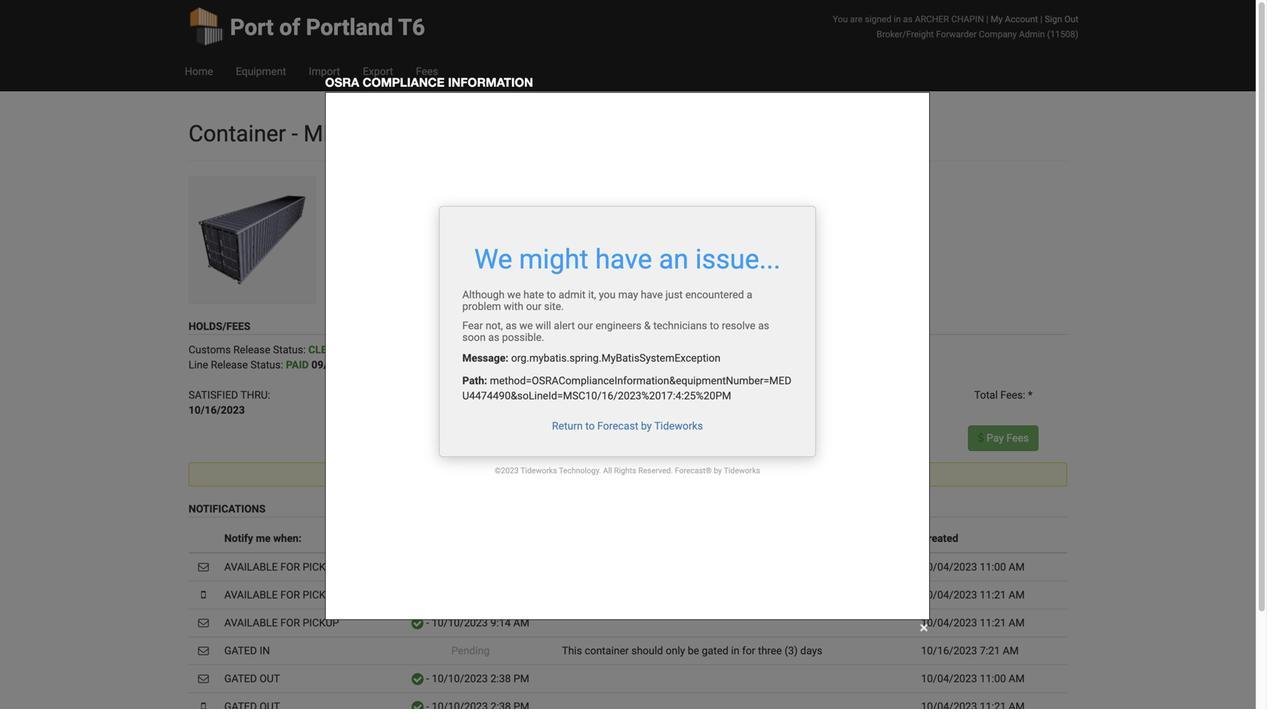 Task type: describe. For each thing, give the bounding box(es) containing it.
- for - 10/10/2023 2:38 pm
[[426, 673, 429, 685]]

1 | from the left
[[987, 14, 989, 25]]

amount
[[531, 468, 568, 481]]

portland
[[306, 14, 393, 41]]

total fees: *
[[975, 389, 1033, 402]]

1 vertical spatial in
[[731, 645, 740, 657]]

1 vertical spatial status:
[[251, 359, 283, 371]]

should
[[632, 645, 663, 657]]

msc
[[715, 193, 737, 205]]

fees for other
[[826, 389, 850, 402]]

osra compliance information
[[325, 75, 533, 89]]

0 vertical spatial release
[[233, 344, 271, 356]]

signed
[[865, 14, 892, 25]]

pay
[[987, 432, 1004, 445]]

due: for $0.00
[[658, 389, 680, 402]]

40' high cube dry container 32,628 lbs
[[377, 193, 572, 220]]

due: for *
[[428, 389, 451, 402]]

available for envelope o icon
[[224, 561, 278, 574]]

0 horizontal spatial port
[[230, 14, 274, 41]]

less
[[590, 468, 609, 481]]

of
[[279, 14, 300, 41]]

pending
[[452, 645, 490, 657]]

2 10/04/2023 11:21 am from the top
[[921, 617, 1025, 629]]

container
[[189, 120, 286, 147]]

fees for pay
[[1007, 432, 1029, 445]]

cube
[[464, 193, 490, 205]]

sent! image for - 10/10/2023 9:14 am
[[412, 618, 424, 629]]

cleared
[[309, 344, 354, 356]]

sent! image for - 10/10/2023 2:38 pm
[[412, 674, 424, 685]]

envelope o image for gated out
[[198, 674, 209, 684]]

10/16/2023 7:21 am
[[921, 645, 1019, 657]]

10/10/2023 for - 10/10/2023 9:14 am
[[432, 617, 488, 629]]

notifications
[[189, 503, 266, 515]]

notify me when:
[[224, 532, 302, 545]]

10/04/2023 11:00 am for available for pickup
[[921, 561, 1025, 574]]

available for mobile icon
[[224, 589, 278, 602]]

high
[[436, 193, 461, 205]]

pickup for envelope o icon
[[303, 561, 339, 574]]

pm
[[514, 673, 530, 685]]

gated for gated out
[[224, 673, 257, 685]]

notify
[[224, 532, 253, 545]]

(24
[[413, 360, 426, 371]]

out
[[1065, 14, 1079, 25]]

port demurrage due: $0.00 port last free day:
[[564, 389, 710, 417]]

add'l
[[639, 359, 663, 371]]

1 vertical spatial release
[[211, 359, 248, 371]]

envelope o image for available for pickup
[[198, 618, 209, 628]]

(6
[[458, 345, 466, 356]]

container
[[585, 645, 629, 657]]

7:21
[[980, 645, 1001, 657]]

only
[[666, 645, 685, 657]]

mobile image
[[201, 701, 206, 709]]

satisfied
[[189, 389, 238, 402]]

port
[[564, 389, 590, 402]]

1 horizontal spatial *
[[453, 389, 458, 402]]

10/04/2023 11:00 am for gated out
[[921, 673, 1025, 685]]

* the total displayed is the amount due less any payments, waivers, adjustments or guarantees.
[[405, 468, 851, 481]]

1 10/04/2023 from the top
[[921, 561, 978, 574]]

2 11:21 from the top
[[980, 617, 1007, 629]]

2:38
[[491, 673, 511, 685]]

port of portland t6 link
[[189, 0, 425, 53]]

payments,
[[631, 468, 679, 481]]

40'
[[420, 193, 433, 205]]

(3)
[[785, 645, 798, 657]]

other
[[790, 389, 823, 402]]

waivers,
[[682, 468, 720, 481]]

admin
[[1019, 29, 1045, 40]]

available for pickup for envelope o icon
[[224, 561, 339, 574]]

port of portland t6
[[230, 14, 425, 41]]

pay fees
[[984, 432, 1029, 445]]

illinois
[[740, 193, 782, 205]]

last
[[587, 404, 607, 417]]

as
[[904, 14, 913, 25]]

0 vertical spatial -
[[292, 120, 298, 147]]

none
[[738, 253, 766, 266]]

fees:
[[1001, 389, 1026, 402]]

holds/fees
[[189, 320, 251, 333]]

accessory:
[[684, 253, 735, 266]]

satisfied thru: 10/16/2023
[[189, 389, 270, 417]]

10/16/2023 inside "satisfied thru: 10/16/2023"
[[189, 404, 245, 417]]

3 for from the top
[[281, 617, 300, 629]]

vessel/voyage:
[[639, 193, 712, 205]]

customs release status: cleared 10/10/2023 9:13 am (6 days ago) line release status: paid 09/22/2023 8:23 am (24 days ago)
[[189, 344, 514, 371]]

free
[[610, 404, 630, 417]]

port inside port demurrage due: $0.00 port last free day:
[[564, 404, 584, 417]]

2 | from the left
[[1041, 14, 1043, 25]]

1 10/04/2023 11:21 am from the top
[[921, 589, 1025, 602]]

created
[[921, 532, 959, 545]]

ago) inside vessel/voyage: msc illinois vii/339e (7 days ago)
[[838, 209, 859, 220]]

- 10/10/2023 2:38 pm
[[424, 673, 530, 685]]

are
[[851, 14, 863, 25]]

0 horizontal spatial none
[[672, 344, 700, 356]]

(7
[[804, 209, 812, 220]]

2 horizontal spatial *
[[1028, 389, 1033, 402]]

medu4474490
[[304, 120, 455, 147]]

for for mobile icon
[[281, 589, 300, 602]]

my
[[991, 14, 1003, 25]]



Task type: vqa. For each thing, say whether or not it's contained in the screenshot.
Port of Portland T6
yes



Task type: locate. For each thing, give the bounding box(es) containing it.
gated out
[[224, 673, 280, 685]]

in inside you are signed in as archer chapin | my account | sign out broker/freight forwarder company admin (11508)
[[894, 14, 901, 25]]

container
[[515, 193, 572, 205]]

0 vertical spatial port
[[230, 14, 274, 41]]

ago) down (6
[[453, 360, 474, 371]]

0 vertical spatial none
[[672, 344, 700, 356]]

1 vertical spatial fees
[[1007, 432, 1029, 445]]

1 vertical spatial none
[[719, 359, 747, 371]]

10/10/2023 up 8:23
[[356, 344, 413, 356]]

2 vertical spatial pickup
[[303, 617, 339, 629]]

demurrage for line
[[364, 389, 426, 402]]

1 horizontal spatial due:
[[658, 389, 680, 402]]

1 vertical spatial 11:21
[[980, 617, 1007, 629]]

2 gated from the top
[[224, 673, 257, 685]]

available for pickup for available for pickup's envelope o image
[[224, 617, 339, 629]]

envelope o image
[[198, 562, 209, 572]]

11:00
[[980, 561, 1007, 574], [980, 673, 1007, 685]]

or
[[784, 468, 793, 481]]

fees inside pay fees 'button'
[[1007, 432, 1029, 445]]

demurrage up free
[[593, 389, 655, 402]]

11:00 for available for pickup
[[980, 561, 1007, 574]]

32,628 lbs
[[377, 208, 431, 220]]

0 vertical spatial sent! image
[[412, 618, 424, 629]]

1 pickup from the top
[[303, 561, 339, 574]]

1 demurrage from the left
[[364, 389, 426, 402]]

company
[[979, 29, 1017, 40]]

me
[[256, 532, 271, 545]]

3 sent! image from the top
[[412, 702, 424, 709]]

2 10/04/2023 11:00 am from the top
[[921, 673, 1025, 685]]

1 vertical spatial ago)
[[493, 345, 514, 356]]

1 vertical spatial sent! image
[[412, 674, 424, 685]]

| left the "sign"
[[1041, 14, 1043, 25]]

10/16/2023
[[189, 404, 245, 417], [921, 645, 978, 657]]

status: left paid
[[251, 359, 283, 371]]

fees right pay
[[1007, 432, 1029, 445]]

in left as
[[894, 14, 901, 25]]

1 vertical spatial for
[[281, 589, 300, 602]]

2 vertical spatial ago)
[[453, 360, 474, 371]]

0 vertical spatial 10/16/2023
[[189, 404, 245, 417]]

- 10/10/2023 9:14 am
[[424, 617, 530, 629]]

10/04/2023
[[921, 561, 978, 574], [921, 589, 978, 602], [921, 617, 978, 629], [921, 673, 978, 685]]

0 horizontal spatial fees
[[826, 389, 850, 402]]

1 vertical spatial pickup
[[303, 589, 339, 602]]

0 horizontal spatial due:
[[428, 389, 451, 402]]

information
[[448, 75, 533, 89]]

0 horizontal spatial ago)
[[453, 360, 474, 371]]

line demurrage due: *
[[339, 389, 458, 402]]

$0.00
[[683, 389, 710, 402]]

0 vertical spatial available
[[224, 561, 278, 574]]

1 for from the top
[[281, 561, 300, 574]]

10/04/2023 11:21 am
[[921, 589, 1025, 602], [921, 617, 1025, 629]]

2 vertical spatial available
[[224, 617, 278, 629]]

10/16/2023 down 'satisfied'
[[189, 404, 245, 417]]

days right (24
[[429, 360, 451, 371]]

10/10/2023 down pending on the bottom left of the page
[[432, 673, 488, 685]]

demurrage inside port demurrage due: $0.00 port last free day:
[[593, 389, 655, 402]]

chapin
[[952, 14, 984, 25]]

available up gated in
[[224, 617, 278, 629]]

2 vertical spatial for
[[281, 617, 300, 629]]

1 due: from the left
[[428, 389, 451, 402]]

gated for gated in
[[224, 645, 257, 657]]

demurrage for port
[[593, 389, 655, 402]]

pickup for mobile icon
[[303, 589, 339, 602]]

sent! image
[[412, 618, 424, 629], [412, 674, 424, 685], [412, 702, 424, 709]]

1 vertical spatial available for pickup
[[224, 589, 339, 602]]

t6
[[398, 14, 425, 41]]

2 available for pickup from the top
[[224, 589, 339, 602]]

days inside vessel/voyage: msc illinois vii/339e (7 days ago)
[[814, 209, 836, 220]]

in
[[894, 14, 901, 25], [731, 645, 740, 657]]

osra
[[325, 75, 359, 89]]

1 vertical spatial 10/04/2023 11:21 am
[[921, 617, 1025, 629]]

11:00 for gated out
[[980, 673, 1007, 685]]

0 vertical spatial 10/04/2023 11:00 am
[[921, 561, 1025, 574]]

envelope o image
[[198, 618, 209, 628], [198, 646, 209, 656], [198, 674, 209, 684]]

in left for
[[731, 645, 740, 657]]

total
[[432, 468, 454, 481]]

1 horizontal spatial |
[[1041, 14, 1043, 25]]

1 available from the top
[[224, 561, 278, 574]]

for
[[281, 561, 300, 574], [281, 589, 300, 602], [281, 617, 300, 629]]

usd image
[[978, 433, 984, 443]]

demurrage
[[364, 389, 426, 402], [593, 389, 655, 402]]

sign
[[1045, 14, 1063, 25]]

gated down gated in
[[224, 673, 257, 685]]

days right (7 in the right of the page
[[814, 209, 836, 220]]

line
[[189, 359, 208, 371]]

2 vertical spatial 10/10/2023
[[432, 673, 488, 685]]

line
[[339, 389, 361, 402]]

customs
[[189, 344, 231, 356]]

ago) right (6
[[493, 345, 514, 356]]

holds
[[665, 359, 693, 371]]

3 available for pickup from the top
[[224, 617, 339, 629]]

demurrage down 8:23
[[364, 389, 426, 402]]

1 11:21 from the top
[[980, 589, 1007, 602]]

4 10/04/2023 from the top
[[921, 673, 978, 685]]

displayed
[[456, 468, 501, 481]]

2 available from the top
[[224, 589, 278, 602]]

0 vertical spatial gated
[[224, 645, 257, 657]]

release down holds/fees
[[233, 344, 271, 356]]

3 due: from the left
[[853, 389, 875, 402]]

port left of
[[230, 14, 274, 41]]

envelope o image down mobile icon
[[198, 618, 209, 628]]

40' high cube dry container image
[[189, 177, 316, 304]]

other fees due:
[[790, 389, 878, 402]]

you
[[833, 14, 848, 25]]

2 horizontal spatial due:
[[853, 389, 875, 402]]

2 10/04/2023 from the top
[[921, 589, 978, 602]]

gtsc
[[680, 238, 707, 251]]

3 envelope o image from the top
[[198, 674, 209, 684]]

dry
[[493, 193, 512, 205]]

1 horizontal spatial ago)
[[493, 345, 514, 356]]

1 available for pickup from the top
[[224, 561, 339, 574]]

0 vertical spatial envelope o image
[[198, 618, 209, 628]]

1 horizontal spatial demurrage
[[593, 389, 655, 402]]

1 vertical spatial 11:00
[[980, 673, 1007, 685]]

broker/freight
[[877, 29, 934, 40]]

thru:
[[241, 389, 270, 402]]

available for pickup for mobile icon
[[224, 589, 339, 602]]

is
[[503, 468, 511, 481]]

0 vertical spatial 10/04/2023 11:21 am
[[921, 589, 1025, 602]]

status:
[[273, 344, 306, 356], [251, 359, 283, 371]]

available
[[224, 561, 278, 574], [224, 589, 278, 602], [224, 617, 278, 629]]

2 envelope o image from the top
[[198, 646, 209, 656]]

due: right other
[[853, 389, 875, 402]]

pay fees button
[[969, 426, 1039, 451]]

due: left $0.00
[[658, 389, 680, 402]]

2 sent! image from the top
[[412, 674, 424, 685]]

vii/339e
[[785, 193, 826, 205]]

1 vertical spatial port
[[564, 404, 584, 417]]

holds:
[[639, 344, 670, 356]]

*
[[453, 389, 458, 402], [1028, 389, 1033, 402], [405, 468, 410, 481]]

0 vertical spatial 11:00
[[980, 561, 1007, 574]]

forwarder
[[937, 29, 977, 40]]

0 horizontal spatial in
[[731, 645, 740, 657]]

1 horizontal spatial 10/16/2023
[[921, 645, 978, 657]]

1 vertical spatial gated
[[224, 673, 257, 685]]

for
[[742, 645, 756, 657]]

fees right other
[[826, 389, 850, 402]]

- for - 10/10/2023 9:14 am
[[426, 617, 429, 629]]

0 vertical spatial pickup
[[303, 561, 339, 574]]

0 vertical spatial available for pickup
[[224, 561, 339, 574]]

- right container
[[292, 120, 298, 147]]

gated left the in
[[224, 645, 257, 657]]

status: up paid
[[273, 344, 306, 356]]

1 horizontal spatial port
[[564, 404, 584, 417]]

0 horizontal spatial *
[[405, 468, 410, 481]]

2 11:00 from the top
[[980, 673, 1007, 685]]

0 horizontal spatial 10/16/2023
[[189, 404, 245, 417]]

release
[[233, 344, 271, 356], [211, 359, 248, 371]]

1 11:00 from the top
[[980, 561, 1007, 574]]

1 horizontal spatial none
[[719, 359, 747, 371]]

3 available from the top
[[224, 617, 278, 629]]

3 pickup from the top
[[303, 617, 339, 629]]

9:13
[[415, 344, 437, 356]]

2 due: from the left
[[658, 389, 680, 402]]

1 vertical spatial -
[[426, 617, 429, 629]]

- left 2:38
[[426, 673, 429, 685]]

1 vertical spatial available
[[224, 589, 278, 602]]

1 vertical spatial 10/04/2023 11:00 am
[[921, 673, 1025, 685]]

10/10/2023 for - 10/10/2023 2:38 pm
[[432, 673, 488, 685]]

1 sent! image from the top
[[412, 618, 424, 629]]

0 vertical spatial 10/10/2023
[[356, 344, 413, 356]]

gated in
[[224, 645, 270, 657]]

in
[[260, 645, 270, 657]]

available down notify me when:
[[224, 561, 278, 574]]

available right mobile icon
[[224, 589, 278, 602]]

out
[[260, 673, 280, 685]]

10/16/2023 left 7:21
[[921, 645, 978, 657]]

days right (6
[[468, 345, 490, 356]]

for for envelope o icon
[[281, 561, 300, 574]]

none right info:
[[719, 359, 747, 371]]

2 horizontal spatial ago)
[[838, 209, 859, 220]]

0 horizontal spatial demurrage
[[364, 389, 426, 402]]

envelope o image for gated in
[[198, 646, 209, 656]]

info:
[[695, 359, 716, 371]]

none up holds
[[672, 344, 700, 356]]

fees
[[826, 389, 850, 402], [1007, 432, 1029, 445]]

port down the port
[[564, 404, 584, 417]]

this
[[562, 645, 582, 657]]

account
[[1005, 14, 1039, 25]]

10/10/2023
[[356, 344, 413, 356], [432, 617, 488, 629], [432, 673, 488, 685]]

0 vertical spatial in
[[894, 14, 901, 25]]

days right the (3)
[[801, 645, 823, 657]]

8:23
[[371, 359, 392, 371]]

1 gated from the top
[[224, 645, 257, 657]]

1 vertical spatial 10/16/2023
[[921, 645, 978, 657]]

paid
[[286, 359, 309, 371]]

due: inside port demurrage due: $0.00 port last free day:
[[658, 389, 680, 402]]

release down customs
[[211, 359, 248, 371]]

1 envelope o image from the top
[[198, 618, 209, 628]]

- left 9:14
[[426, 617, 429, 629]]

0 vertical spatial ago)
[[838, 209, 859, 220]]

holds: none add'l holds info: none
[[639, 344, 747, 371]]

total
[[975, 389, 998, 402]]

adjustments
[[723, 468, 781, 481]]

1 10/04/2023 11:00 am from the top
[[921, 561, 1025, 574]]

10/10/2023 inside customs release status: cleared 10/10/2023 9:13 am (6 days ago) line release status: paid 09/22/2023 8:23 am (24 days ago)
[[356, 344, 413, 356]]

-
[[292, 120, 298, 147], [426, 617, 429, 629], [426, 673, 429, 685]]

3 10/04/2023 from the top
[[921, 617, 978, 629]]

2 vertical spatial envelope o image
[[198, 674, 209, 684]]

envelope o image up mobile image
[[198, 674, 209, 684]]

1 vertical spatial 10/10/2023
[[432, 617, 488, 629]]

mobile image
[[201, 590, 206, 600]]

| left my
[[987, 14, 989, 25]]

available for pickup
[[224, 561, 339, 574], [224, 589, 339, 602], [224, 617, 339, 629]]

10/04/2023 11:00 am down 10/16/2023 7:21 am
[[921, 673, 1025, 685]]

three
[[758, 645, 782, 657]]

2 vertical spatial available for pickup
[[224, 617, 339, 629]]

10/04/2023 11:00 am down created
[[921, 561, 1025, 574]]

2 vertical spatial -
[[426, 673, 429, 685]]

the
[[412, 468, 430, 481]]

due: down 9:13
[[428, 389, 451, 402]]

2 pickup from the top
[[303, 589, 339, 602]]

due:
[[428, 389, 451, 402], [658, 389, 680, 402], [853, 389, 875, 402]]

0 horizontal spatial |
[[987, 14, 989, 25]]

09/22/2023
[[312, 359, 368, 371]]

archer
[[915, 14, 950, 25]]

container - medu4474490
[[189, 120, 455, 147]]

envelope o image left gated in
[[198, 646, 209, 656]]

0 vertical spatial for
[[281, 561, 300, 574]]

2 vertical spatial sent! image
[[412, 702, 424, 709]]

10/10/2023 up pending on the bottom left of the page
[[432, 617, 488, 629]]

guarantees.
[[796, 468, 851, 481]]

0 vertical spatial status:
[[273, 344, 306, 356]]

gated
[[702, 645, 729, 657]]

compliance
[[363, 75, 445, 89]]

you are signed in as archer chapin | my account | sign out broker/freight forwarder company admin (11508)
[[833, 14, 1079, 40]]

ago) right (7 in the right of the page
[[838, 209, 859, 220]]

2 for from the top
[[281, 589, 300, 602]]

the
[[514, 468, 529, 481]]

1 horizontal spatial in
[[894, 14, 901, 25]]

1 vertical spatial envelope o image
[[198, 646, 209, 656]]

1 horizontal spatial fees
[[1007, 432, 1029, 445]]

0 vertical spatial fees
[[826, 389, 850, 402]]

2 demurrage from the left
[[593, 389, 655, 402]]

(11508)
[[1048, 29, 1079, 40]]

10/04/2023 11:00 am
[[921, 561, 1025, 574], [921, 673, 1025, 685]]

0 vertical spatial 11:21
[[980, 589, 1007, 602]]

sign out link
[[1045, 14, 1079, 25]]



